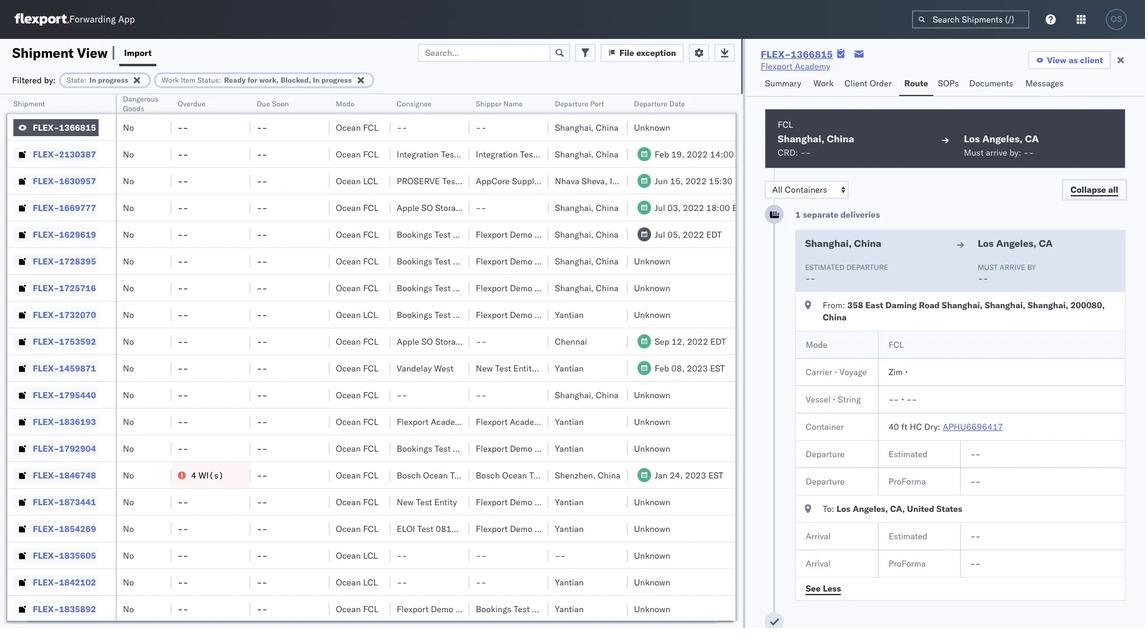 Task type: vqa. For each thing, say whether or not it's contained in the screenshot.
Search Shipments (/) text box
yes



Task type: locate. For each thing, give the bounding box(es) containing it.
(do up new test entity 2
[[467, 336, 485, 347]]

new
[[476, 363, 493, 374], [397, 497, 414, 508]]

bookings for flex-1792904
[[397, 443, 432, 454]]

bookings for flex-1728395
[[397, 256, 432, 267]]

must inside must arrive by --
[[978, 263, 998, 272]]

0 horizontal spatial progress
[[98, 75, 128, 84]]

2022 for 05,
[[683, 229, 704, 240]]

5 no from the top
[[123, 229, 134, 240]]

0 vertical spatial arrive
[[986, 147, 1008, 158]]

ocean fcl for flex-1854269
[[336, 524, 379, 535]]

china for flex-1728395
[[596, 256, 619, 267]]

4 unknown from the top
[[634, 309, 671, 320]]

dry
[[924, 422, 938, 433]]

flex-1366815 inside button
[[33, 122, 96, 133]]

ocean for 1629619
[[336, 229, 361, 240]]

0 vertical spatial entity
[[514, 363, 536, 374]]

1 yantian from the top
[[555, 309, 584, 320]]

flex- for flex-1630957 button
[[33, 176, 59, 187]]

6 yantian from the top
[[555, 524, 584, 535]]

flex- down shipment button
[[33, 122, 59, 133]]

12 no from the top
[[123, 417, 134, 428]]

1 horizontal spatial by:
[[1010, 147, 1021, 158]]

0 vertical spatial storage
[[435, 202, 465, 213]]

inc.
[[493, 417, 507, 428]]

1 vertical spatial new
[[397, 497, 414, 508]]

4 no from the top
[[123, 202, 134, 213]]

7 no from the top
[[123, 283, 134, 294]]

(do down account
[[467, 202, 485, 213]]

1 vertical spatial feb
[[655, 363, 669, 374]]

china for flex-1366815
[[596, 122, 619, 133]]

13 no from the top
[[123, 443, 134, 454]]

4 lcl from the top
[[363, 577, 378, 588]]

2023 right 08,
[[687, 363, 708, 374]]

est for jan 24, 2023 est
[[709, 470, 723, 481]]

shipment down filtered
[[13, 99, 45, 108]]

no for flex-1725716
[[123, 283, 134, 294]]

1 apple so storage (do not use) from the top
[[397, 202, 528, 213]]

10 unknown from the top
[[634, 550, 671, 561]]

9 ocean fcl from the top
[[336, 390, 379, 401]]

academy for flexport academy (sz) ltd.
[[510, 417, 545, 428]]

7 yantian from the top
[[555, 577, 584, 588]]

7 unknown from the top
[[634, 443, 671, 454]]

40 ft hc dry : aphu6696417
[[889, 422, 1003, 433]]

apple for shanghai, china
[[397, 202, 419, 213]]

2 proforma from the top
[[889, 559, 926, 570]]

arrival up see
[[806, 559, 831, 570]]

14 no from the top
[[123, 470, 134, 481]]

2 use) from the top
[[506, 336, 528, 347]]

fcl for flex-1728395
[[363, 256, 379, 267]]

bosch ocean test up new test entity
[[397, 470, 466, 481]]

1 vertical spatial los
[[978, 237, 994, 250]]

5 resize handle column header from the left
[[376, 94, 391, 629]]

1 vertical spatial not
[[487, 336, 504, 347]]

must arrive by --
[[978, 263, 1036, 284]]

0 horizontal spatial academy
[[431, 417, 466, 428]]

8 yantian from the top
[[555, 604, 584, 615]]

2 yantian from the top
[[555, 363, 584, 374]]

flex-1846748 button
[[13, 467, 98, 484]]

1 vertical spatial jul
[[655, 229, 665, 240]]

0 vertical spatial shipment
[[12, 44, 74, 61]]

in right the state
[[89, 75, 96, 84]]

view as client button
[[1028, 51, 1111, 69]]

flexport demo shipper co. for 1732070
[[476, 309, 579, 320]]

2 jul from the top
[[655, 229, 665, 240]]

apple
[[397, 202, 419, 213], [397, 336, 419, 347]]

flex- down flex-1846748 button
[[33, 497, 59, 508]]

1 horizontal spatial view
[[1047, 55, 1067, 66]]

0 vertical spatial estimated
[[805, 263, 845, 272]]

flex- for flex-1366815 button
[[33, 122, 59, 133]]

all
[[1108, 184, 1119, 195]]

2 feb from the top
[[655, 363, 669, 374]]

1 (do from the top
[[467, 202, 485, 213]]

2023 right 24,
[[685, 470, 706, 481]]

feb left 08,
[[655, 363, 669, 374]]

jun
[[655, 176, 668, 187]]

14 ocean fcl from the top
[[336, 524, 379, 535]]

test
[[442, 176, 458, 187], [435, 229, 451, 240], [435, 256, 451, 267], [435, 283, 451, 294], [435, 309, 451, 320], [495, 363, 511, 374], [435, 443, 451, 454], [450, 470, 466, 481], [529, 470, 545, 481], [416, 497, 432, 508], [417, 524, 434, 535], [514, 604, 530, 615]]

0 vertical spatial arrival
[[806, 531, 831, 542]]

no for flex-1366815
[[123, 122, 134, 133]]

1 vertical spatial arrive
[[1000, 263, 1026, 272]]

ocean lcl for flex-1630957
[[336, 176, 378, 187]]

los
[[964, 133, 980, 145], [978, 237, 994, 250], [837, 504, 851, 515]]

2 (do from the top
[[467, 336, 485, 347]]

shipper inside button
[[476, 99, 502, 108]]

0 vertical spatial est
[[736, 149, 751, 160]]

no for flex-1835605
[[123, 550, 134, 561]]

0 vertical spatial new
[[476, 363, 493, 374]]

zim •
[[889, 367, 908, 378]]

string
[[838, 394, 861, 405]]

so up vandelay west
[[422, 336, 433, 347]]

work for work
[[814, 78, 834, 89]]

1 horizontal spatial mode
[[806, 340, 828, 351]]

0 horizontal spatial in
[[89, 75, 96, 84]]

academy right inc.
[[510, 417, 545, 428]]

(do for chennai
[[467, 336, 485, 347]]

flex- up "flex-1725716" "button"
[[33, 256, 59, 267]]

shipment inside button
[[13, 99, 45, 108]]

unknown for 1725716
[[634, 283, 671, 294]]

flex- down flex-1366815 button
[[33, 149, 59, 160]]

estimated up from:
[[805, 263, 845, 272]]

flex- up flex-1629619 button
[[33, 202, 59, 213]]

8 no from the top
[[123, 309, 134, 320]]

dangerous goods
[[123, 94, 159, 113]]

jul for jul 05, 2022 edt
[[655, 229, 665, 240]]

ocean for 1854269
[[336, 524, 361, 535]]

2022 right 12,
[[687, 336, 708, 347]]

eloi test 081801
[[397, 524, 467, 535]]

arrive inside must arrive by --
[[1000, 263, 1026, 272]]

1 vertical spatial estimated
[[889, 449, 928, 460]]

no for flex-1732070
[[123, 309, 134, 320]]

18 no from the top
[[123, 577, 134, 588]]

11 no from the top
[[123, 390, 134, 401]]

departure
[[847, 263, 888, 272]]

0 vertical spatial proforma
[[889, 477, 926, 487]]

angeles, left ca,
[[853, 504, 888, 515]]

flex-1366815 down shipment button
[[33, 122, 96, 133]]

9 unknown from the top
[[634, 524, 671, 535]]

mode inside mode "button"
[[336, 99, 355, 108]]

no
[[123, 122, 134, 133], [123, 149, 134, 160], [123, 176, 134, 187], [123, 202, 134, 213], [123, 229, 134, 240], [123, 256, 134, 267], [123, 283, 134, 294], [123, 309, 134, 320], [123, 336, 134, 347], [123, 363, 134, 374], [123, 390, 134, 401], [123, 417, 134, 428], [123, 443, 134, 454], [123, 470, 134, 481], [123, 497, 134, 508], [123, 524, 134, 535], [123, 550, 134, 561], [123, 577, 134, 588], [123, 604, 134, 615]]

0 vertical spatial angeles,
[[982, 133, 1023, 145]]

feb
[[655, 149, 669, 160], [655, 363, 669, 374]]

0 vertical spatial by:
[[44, 75, 56, 86]]

academy left (us)
[[431, 417, 466, 428]]

china for flex-2130387
[[596, 149, 619, 160]]

3 ocean lcl from the top
[[336, 550, 378, 561]]

shanghai, china for flex-1629619
[[555, 229, 619, 240]]

1 horizontal spatial in
[[313, 75, 320, 84]]

1 vertical spatial apple
[[397, 336, 419, 347]]

yantian for flex-1842102
[[555, 577, 584, 588]]

ocean fcl for flex-1728395
[[336, 256, 379, 267]]

1459871
[[59, 363, 96, 374]]

2 lcl from the top
[[363, 309, 378, 320]]

flex- down flex-1836193 button at the bottom left
[[33, 443, 59, 454]]

departure port button
[[549, 97, 616, 109]]

resize handle column header for shipper name
[[534, 94, 549, 629]]

departure up to:
[[806, 477, 845, 487]]

1366815 up flexport academy
[[791, 48, 833, 60]]

est for feb 08, 2023 est
[[710, 363, 725, 374]]

1
[[796, 209, 801, 220]]

: down shipment view
[[84, 75, 86, 84]]

shipper for flex-1629619
[[535, 229, 565, 240]]

2 no from the top
[[123, 149, 134, 160]]

1 ocean lcl from the top
[[336, 176, 378, 187]]

• left string
[[833, 394, 836, 405]]

12 ocean fcl from the top
[[336, 470, 379, 481]]

6 no from the top
[[123, 256, 134, 267]]

fcl for flex-1835892
[[363, 604, 379, 615]]

2 arrival from the top
[[806, 559, 831, 570]]

appcore
[[476, 176, 510, 187]]

0 vertical spatial (do
[[467, 202, 485, 213]]

no for flex-1873441
[[123, 497, 134, 508]]

angeles, up by
[[996, 237, 1037, 250]]

0 vertical spatial feb
[[655, 149, 669, 160]]

flex- inside 'button'
[[33, 363, 59, 374]]

resize handle column header for shipment
[[101, 94, 116, 629]]

1 ocean fcl from the top
[[336, 122, 379, 133]]

14:00
[[710, 149, 734, 160]]

2 bosch from the left
[[476, 470, 500, 481]]

forwarding app
[[69, 14, 135, 25]]

3 ocean fcl from the top
[[336, 202, 379, 213]]

1 horizontal spatial :
[[219, 75, 221, 84]]

fcl for flex-1459871
[[363, 363, 379, 374]]

0 horizontal spatial entity
[[434, 497, 457, 508]]

17 no from the top
[[123, 550, 134, 561]]

flex- up flex-1873441 "button"
[[33, 470, 59, 481]]

storage down proserve test account
[[435, 202, 465, 213]]

2 bosch ocean test from the left
[[476, 470, 545, 481]]

1 vertical spatial proforma
[[889, 559, 926, 570]]

2 horizontal spatial academy
[[795, 61, 830, 72]]

4 ocean fcl from the top
[[336, 229, 379, 240]]

flex- up flex-1728395 button
[[33, 229, 59, 240]]

2 apple so storage (do not use) from the top
[[397, 336, 528, 347]]

1 vertical spatial est
[[710, 363, 725, 374]]

4 wi(s)
[[191, 470, 224, 481]]

0 vertical spatial ca
[[1025, 133, 1039, 145]]

flex- down flex-1459871 'button'
[[33, 390, 59, 401]]

work left "item"
[[162, 75, 179, 84]]

flex- up "flex-1842102" button
[[33, 550, 59, 561]]

0 vertical spatial los
[[964, 133, 980, 145]]

1 horizontal spatial bosch ocean test
[[476, 470, 545, 481]]

fcl for flex-1836193
[[363, 417, 379, 428]]

2 ocean fcl from the top
[[336, 149, 379, 160]]

flex-1873441
[[33, 497, 96, 508]]

0 horizontal spatial mode
[[336, 99, 355, 108]]

2 vertical spatial est
[[709, 470, 723, 481]]

0 vertical spatial apple
[[397, 202, 419, 213]]

resize handle column header for departure port
[[613, 94, 628, 629]]

: right the hc
[[938, 422, 941, 433]]

0 vertical spatial so
[[422, 202, 433, 213]]

no for flex-1630957
[[123, 176, 134, 187]]

filtered by:
[[12, 75, 56, 86]]

9 no from the top
[[123, 336, 134, 347]]

flex- down "flex-1842102" button
[[33, 604, 59, 615]]

demo for 1725716
[[510, 283, 533, 294]]

new for new test entity 2
[[476, 363, 493, 374]]

1 resize handle column header from the left
[[101, 94, 116, 629]]

1 vertical spatial apple so storage (do not use)
[[397, 336, 528, 347]]

flexport academy
[[761, 61, 830, 72]]

0 vertical spatial 1366815
[[791, 48, 833, 60]]

8 resize handle column header from the left
[[613, 94, 628, 629]]

flex-1366815 up flexport academy
[[761, 48, 833, 60]]

so
[[422, 202, 433, 213], [422, 336, 433, 347]]

unknown for 1366815
[[634, 122, 671, 133]]

0 vertical spatial apple so storage (do not use)
[[397, 202, 528, 213]]

13 ocean fcl from the top
[[336, 497, 379, 508]]

los up must arrive by: --
[[964, 133, 980, 145]]

1 vertical spatial los angeles, ca
[[978, 237, 1053, 250]]

new up eloi
[[397, 497, 414, 508]]

jul left "05,"
[[655, 229, 665, 240]]

flex- down flex-2130387 button
[[33, 176, 59, 187]]

1 not from the top
[[487, 202, 504, 213]]

dangerous
[[123, 94, 159, 103]]

departure port
[[555, 99, 604, 108]]

6 resize handle column header from the left
[[455, 94, 470, 629]]

1 horizontal spatial work
[[814, 78, 834, 89]]

arrival for estimated
[[806, 531, 831, 542]]

so down 'proserve'
[[422, 202, 433, 213]]

flexport for 1854269
[[476, 524, 508, 535]]

1 vertical spatial shipment
[[13, 99, 45, 108]]

carrier
[[806, 367, 832, 378]]

ocean for 1835605
[[336, 550, 361, 561]]

angeles, up must arrive by: --
[[982, 133, 1023, 145]]

apple down 'proserve'
[[397, 202, 419, 213]]

2 resize handle column header from the left
[[157, 94, 172, 629]]

0 horizontal spatial bosch ocean test
[[397, 470, 466, 481]]

1873441
[[59, 497, 96, 508]]

bookings for flex-1725716
[[397, 283, 432, 294]]

bookings
[[397, 229, 432, 240], [397, 256, 432, 267], [397, 283, 432, 294], [397, 309, 432, 320], [397, 443, 432, 454], [476, 604, 512, 615]]

work left client
[[814, 78, 834, 89]]

19 no from the top
[[123, 604, 134, 615]]

0 vertical spatial use)
[[506, 202, 528, 213]]

unknown for 1795440
[[634, 390, 671, 401]]

ocean for 1795440
[[336, 390, 361, 401]]

1 horizontal spatial progress
[[321, 75, 352, 84]]

no for flex-1842102
[[123, 577, 134, 588]]

1 unknown from the top
[[634, 122, 671, 133]]

2022 right 19,
[[687, 149, 708, 160]]

apple up the vandelay
[[397, 336, 419, 347]]

work button
[[809, 72, 840, 96]]

2022 right 15,
[[686, 176, 707, 187]]

feb left 19,
[[655, 149, 669, 160]]

0 horizontal spatial 1366815
[[59, 122, 96, 133]]

ltd
[[541, 176, 553, 187]]

0 vertical spatial mode
[[336, 99, 355, 108]]

shenzhen, china
[[555, 470, 621, 481]]

china inside 358 east daming road shanghai, shanghai, shanghai, 200080, china
[[823, 312, 847, 323]]

2022 right the 03,
[[683, 202, 704, 213]]

arrive for by
[[1000, 263, 1026, 272]]

1 vertical spatial 2023
[[685, 470, 706, 481]]

est right '14:00'
[[736, 149, 751, 160]]

1 vertical spatial entity
[[434, 497, 457, 508]]

route
[[905, 78, 928, 89]]

2 not from the top
[[487, 336, 504, 347]]

academy down flex-1366815 link
[[795, 61, 830, 72]]

1 feb from the top
[[655, 149, 669, 160]]

1 horizontal spatial new
[[476, 363, 493, 374]]

ocean for 1873441
[[336, 497, 361, 508]]

0 horizontal spatial flex-1366815
[[33, 122, 96, 133]]

flex- down the flex-1732070 button
[[33, 336, 59, 347]]

flex- up the flex-1835892 button
[[33, 577, 59, 588]]

• right carrier in the right of the page
[[835, 367, 838, 378]]

progress up dangerous
[[98, 75, 128, 84]]

flexport for 1836193
[[476, 417, 508, 428]]

view left as
[[1047, 55, 1067, 66]]

ocean lcl for flex-1732070
[[336, 309, 378, 320]]

40
[[889, 422, 899, 433]]

1 storage from the top
[[435, 202, 465, 213]]

2 vertical spatial los
[[837, 504, 851, 515]]

3 lcl from the top
[[363, 550, 378, 561]]

flexport demo shipper co. for 1792904
[[476, 443, 579, 454]]

ocean fcl for flex-1725716
[[336, 283, 379, 294]]

1 in from the left
[[89, 75, 96, 84]]

india
[[610, 176, 629, 187]]

3 unknown from the top
[[634, 283, 671, 294]]

0 horizontal spatial new
[[397, 497, 414, 508]]

bosch ocean test
[[397, 470, 466, 481], [476, 470, 545, 481]]

bosch ocean test down inc.
[[476, 470, 545, 481]]

15 no from the top
[[123, 497, 134, 508]]

lcl for flex-1732070
[[363, 309, 378, 320]]

resize handle column header for consignee
[[455, 94, 470, 629]]

3 no from the top
[[123, 176, 134, 187]]

los right to:
[[837, 504, 851, 515]]

shipment view
[[12, 44, 108, 61]]

flexport. image
[[15, 13, 69, 26]]

1 proforma from the top
[[889, 477, 926, 487]]

12 unknown from the top
[[634, 604, 671, 615]]

separate
[[803, 209, 839, 220]]

0 vertical spatial los angeles, ca
[[964, 133, 1039, 145]]

19,
[[671, 149, 685, 160]]

flex-1459871
[[33, 363, 96, 374]]

academy inside flexport academy link
[[795, 61, 830, 72]]

consignee inside button
[[397, 99, 432, 108]]

flex-2130387 button
[[13, 146, 98, 163]]

estimated down ca,
[[889, 531, 928, 542]]

est right 24,
[[709, 470, 723, 481]]

4 ocean lcl from the top
[[336, 577, 378, 588]]

consignee for flex-1792904
[[453, 443, 494, 454]]

1 horizontal spatial entity
[[514, 363, 536, 374]]

1 apple from the top
[[397, 202, 419, 213]]

1 lcl from the top
[[363, 176, 378, 187]]

eloi
[[397, 524, 415, 535]]

forwarding app link
[[15, 13, 135, 26]]

ocean fcl for flex-1629619
[[336, 229, 379, 240]]

1 vertical spatial 1366815
[[59, 122, 96, 133]]

apple so storage (do not use) up the 'west'
[[397, 336, 528, 347]]

unknown for 1732070
[[634, 309, 671, 320]]

2 unknown from the top
[[634, 256, 671, 267]]

8 ocean fcl from the top
[[336, 363, 379, 374]]

use)
[[506, 202, 528, 213], [506, 336, 528, 347]]

not down 'appcore'
[[487, 202, 504, 213]]

2 ocean lcl from the top
[[336, 309, 378, 320]]

1 horizontal spatial 1366815
[[791, 48, 833, 60]]

name
[[503, 99, 523, 108]]

1 vertical spatial flex-1366815
[[33, 122, 96, 133]]

app
[[118, 14, 135, 25]]

1366815 up 2130387 at the left top of the page
[[59, 122, 96, 133]]

2 vertical spatial estimated
[[889, 531, 928, 542]]

flex- up flex-1795440 button
[[33, 363, 59, 374]]

1 bosch ocean test from the left
[[397, 470, 466, 481]]

4 yantian from the top
[[555, 443, 584, 454]]

3 yantian from the top
[[555, 417, 584, 428]]

1 so from the top
[[422, 202, 433, 213]]

10 ocean fcl from the top
[[336, 417, 379, 428]]

shanghai, china for flex-2130387
[[555, 149, 619, 160]]

apple so storage (do not use) down account
[[397, 202, 528, 213]]

china for flex-1669777
[[596, 202, 619, 213]]

5 yantian from the top
[[555, 497, 584, 508]]

estimated down ft
[[889, 449, 928, 460]]

demo for 1873441
[[510, 497, 533, 508]]

entity left 2
[[514, 363, 536, 374]]

demo for 1629619
[[510, 229, 533, 240]]

081801
[[436, 524, 467, 535]]

new right the 'west'
[[476, 363, 493, 374]]

2 apple from the top
[[397, 336, 419, 347]]

5 unknown from the top
[[634, 390, 671, 401]]

jul
[[655, 202, 665, 213], [655, 229, 665, 240]]

no for flex-1854269
[[123, 524, 134, 535]]

0 vertical spatial must
[[964, 147, 984, 158]]

in right blocked, on the top of the page
[[313, 75, 320, 84]]

11 ocean fcl from the top
[[336, 443, 379, 454]]

flex-1835892
[[33, 604, 96, 615]]

est down sep 12, 2022 edt
[[710, 363, 725, 374]]

2023
[[687, 363, 708, 374], [685, 470, 706, 481]]

1 vertical spatial storage
[[435, 336, 465, 347]]

work inside 'button'
[[814, 78, 834, 89]]

file exception
[[620, 47, 676, 58]]

2022 right "05,"
[[683, 229, 704, 240]]

flex-1835605 button
[[13, 547, 98, 564]]

: left 'ready'
[[219, 75, 221, 84]]

0 vertical spatial flex-1366815
[[761, 48, 833, 60]]

departure left date
[[634, 99, 668, 108]]

5 ocean fcl from the top
[[336, 256, 379, 267]]

flex- for flex-1836193 button at the bottom left
[[33, 417, 59, 428]]

1 use) from the top
[[506, 202, 528, 213]]

1 horizontal spatial academy
[[510, 417, 545, 428]]

1 vertical spatial must
[[978, 263, 998, 272]]

flex-1753592 button
[[13, 333, 98, 350]]

•
[[835, 367, 838, 378], [905, 367, 908, 378], [833, 394, 836, 405], [902, 394, 904, 405]]

1 vertical spatial so
[[422, 336, 433, 347]]

0 vertical spatial 2023
[[687, 363, 708, 374]]

1 no from the top
[[123, 122, 134, 133]]

proforma down ca,
[[889, 559, 926, 570]]

6 unknown from the top
[[634, 417, 671, 428]]

zim
[[889, 367, 903, 378]]

exception
[[637, 47, 676, 58]]

flexport demo shipper co.
[[476, 229, 579, 240], [476, 256, 579, 267], [476, 283, 579, 294], [476, 309, 579, 320], [476, 443, 579, 454], [476, 497, 579, 508], [476, 524, 579, 535], [397, 604, 500, 615]]

15:30
[[709, 176, 733, 187]]

1725716
[[59, 283, 96, 294]]

aphu6696417
[[943, 422, 1003, 433]]

15 ocean fcl from the top
[[336, 604, 379, 615]]

not
[[487, 202, 504, 213], [487, 336, 504, 347]]

shipment up the filtered by:
[[12, 44, 74, 61]]

11 unknown from the top
[[634, 577, 671, 588]]

see less
[[806, 583, 841, 594]]

proforma
[[889, 477, 926, 487], [889, 559, 926, 570]]

1 horizontal spatial bosch
[[476, 470, 500, 481]]

1 vertical spatial use)
[[506, 336, 528, 347]]

flex- for "flex-1842102" button
[[33, 577, 59, 588]]

1 vertical spatial by:
[[1010, 147, 1021, 158]]

los angeles, ca up must arrive by: --
[[964, 133, 1039, 145]]

flex- down flex-1873441 "button"
[[33, 524, 59, 535]]

aphu6696417 button
[[943, 422, 1003, 433]]

use) down appcore supply ltd
[[506, 202, 528, 213]]

shipment for shipment view
[[12, 44, 74, 61]]

view up state : in progress
[[77, 44, 108, 61]]

8 unknown from the top
[[634, 497, 671, 508]]

0 vertical spatial jul
[[655, 202, 665, 213]]

1 jul from the top
[[655, 202, 665, 213]]

los up must arrive by --
[[978, 237, 994, 250]]

departure left port
[[555, 99, 588, 108]]

entity up 081801
[[434, 497, 457, 508]]

0 horizontal spatial bosch
[[397, 470, 421, 481]]

2 storage from the top
[[435, 336, 465, 347]]

flex- up the flex-1732070 button
[[33, 283, 59, 294]]

vessel
[[806, 394, 831, 405]]

2 so from the top
[[422, 336, 433, 347]]

apple for chennai
[[397, 336, 419, 347]]

7 ocean fcl from the top
[[336, 336, 379, 347]]

0 vertical spatial not
[[487, 202, 504, 213]]

4 resize handle column header from the left
[[315, 94, 330, 629]]

carrier • voyage
[[806, 367, 867, 378]]

• right zim
[[905, 367, 908, 378]]

bosch up new test entity
[[397, 470, 421, 481]]

16 no from the top
[[123, 524, 134, 535]]

resize handle column header
[[101, 94, 116, 629], [157, 94, 172, 629], [236, 94, 251, 629], [315, 94, 330, 629], [376, 94, 391, 629], [455, 94, 470, 629], [534, 94, 549, 629], [613, 94, 628, 629]]

1669777
[[59, 202, 96, 213]]

co. for 1792904
[[567, 443, 579, 454]]

supply
[[512, 176, 539, 187]]

proforma up ca,
[[889, 477, 926, 487]]

ltd.
[[570, 417, 586, 428]]

10 no from the top
[[123, 363, 134, 374]]

client
[[845, 78, 868, 89]]

work,
[[259, 75, 279, 84]]

arrival down to:
[[806, 531, 831, 542]]

progress up mode "button"
[[321, 75, 352, 84]]

0 horizontal spatial work
[[162, 75, 179, 84]]

not up new test entity 2
[[487, 336, 504, 347]]

jul left the 03,
[[655, 202, 665, 213]]

bosch down (us)
[[476, 470, 500, 481]]

so for shanghai, china
[[422, 202, 433, 213]]

6 ocean fcl from the top
[[336, 283, 379, 294]]

china for flex-1795440
[[596, 390, 619, 401]]

jan
[[655, 470, 668, 481]]

1 vertical spatial (do
[[467, 336, 485, 347]]

est
[[736, 149, 751, 160], [710, 363, 725, 374], [709, 470, 723, 481]]

use) up new test entity 2
[[506, 336, 528, 347]]

lcl for flex-1835605
[[363, 550, 378, 561]]

lcl
[[363, 176, 378, 187], [363, 309, 378, 320], [363, 550, 378, 561], [363, 577, 378, 588]]

flex-1629619 button
[[13, 226, 98, 243]]

shipper name button
[[470, 97, 537, 109]]

1 vertical spatial mode
[[806, 340, 828, 351]]

1 arrival from the top
[[806, 531, 831, 542]]

los angeles, ca up by
[[978, 237, 1053, 250]]

0 horizontal spatial :
[[84, 75, 86, 84]]

1732070
[[59, 309, 96, 320]]

7 resize handle column header from the left
[[534, 94, 549, 629]]

1 vertical spatial arrival
[[806, 559, 831, 570]]



Task type: describe. For each thing, give the bounding box(es) containing it.
fcl for flex-1792904
[[363, 443, 379, 454]]

file
[[620, 47, 634, 58]]

1753592
[[59, 336, 96, 347]]

18:00
[[706, 202, 730, 213]]

messages
[[1026, 78, 1064, 89]]

documents button
[[965, 72, 1021, 96]]

ocean lcl for flex-1835605
[[336, 550, 378, 561]]

bookings for flex-1732070
[[397, 309, 432, 320]]

flexport demo shipper co. for 1629619
[[476, 229, 579, 240]]

overdue
[[178, 99, 206, 108]]

flex- for flex-1728395 button
[[33, 256, 59, 267]]

flex-1836193 button
[[13, 414, 98, 431]]

ocean for 1725716
[[336, 283, 361, 294]]

1842102
[[59, 577, 96, 588]]

flex-1669777 button
[[13, 199, 98, 216]]

fcl for flex-1846748
[[363, 470, 379, 481]]

ocean for 1459871
[[336, 363, 361, 374]]

view inside 'button'
[[1047, 55, 1067, 66]]

flex-2130387
[[33, 149, 96, 160]]

jan 24, 2023 est
[[655, 470, 723, 481]]

ocean for 1836193
[[336, 417, 361, 428]]

state : in progress
[[67, 75, 128, 84]]

0 horizontal spatial view
[[77, 44, 108, 61]]

flex- for flex-1669777 button at the left top of page
[[33, 202, 59, 213]]

road
[[919, 300, 940, 311]]

flexport for 1629619
[[476, 229, 508, 240]]

ocean for 1842102
[[336, 577, 361, 588]]

consignee for flex-1732070
[[453, 309, 494, 320]]

yantian for flex-1836193
[[555, 417, 584, 428]]

fcl for flex-1795440
[[363, 390, 379, 401]]

unknown for 1873441
[[634, 497, 671, 508]]

client
[[1080, 55, 1103, 66]]

consignee for flex-1629619
[[453, 229, 494, 240]]

crd: --
[[778, 147, 811, 158]]

24,
[[670, 470, 683, 481]]

edt right 18:00
[[732, 202, 748, 213]]

flex- for flex-1854269 button
[[33, 524, 59, 535]]

nhava
[[555, 176, 580, 187]]

flex-1366815 link
[[761, 48, 833, 60]]

bookings test consignee for flex-1725716
[[397, 283, 494, 294]]

358 east daming road shanghai, shanghai, shanghai, 200080, china
[[823, 300, 1105, 323]]

co. for 1725716
[[567, 283, 579, 294]]

consignee for flex-1725716
[[453, 283, 494, 294]]

flexport academy (sz) ltd.
[[476, 417, 586, 428]]

shipment button
[[7, 97, 103, 109]]

to:
[[823, 504, 835, 515]]

ocean for 1366815
[[336, 122, 361, 133]]

shipper name
[[476, 99, 523, 108]]

flex- for flex-1873441 "button"
[[33, 497, 59, 508]]

ocean fcl for flex-2130387
[[336, 149, 379, 160]]

arrival for proforma
[[806, 559, 831, 570]]

shipper for flex-1728395
[[535, 256, 565, 267]]

messages button
[[1021, 72, 1071, 96]]

flex- for the flex-1835892 button
[[33, 604, 59, 615]]

1 vertical spatial angeles,
[[996, 237, 1037, 250]]

hc
[[910, 422, 922, 433]]

no for flex-1836193
[[123, 417, 134, 428]]

status
[[197, 75, 219, 84]]

vandelay
[[397, 363, 432, 374]]

soon
[[272, 99, 289, 108]]

flex- for flex-1835605 button
[[33, 550, 59, 561]]

2 in from the left
[[313, 75, 320, 84]]

1366815 inside button
[[59, 122, 96, 133]]

client order button
[[840, 72, 900, 96]]

vandelay west
[[397, 363, 454, 374]]

flexport for 1792904
[[476, 443, 508, 454]]

must arrive by: --
[[964, 147, 1034, 158]]

• for vessel
[[833, 394, 836, 405]]

ocean lcl for flex-1842102
[[336, 577, 378, 588]]

departure date
[[634, 99, 685, 108]]

sheva,
[[582, 176, 608, 187]]

see
[[806, 583, 821, 594]]

1792904
[[59, 443, 96, 454]]

fcl for flex-1873441
[[363, 497, 379, 508]]

edt up 'feb 08, 2023 est'
[[711, 336, 726, 347]]

academy for flexport academy
[[795, 61, 830, 72]]

storage for shanghai, china
[[435, 202, 465, 213]]

no for flex-1846748
[[123, 470, 134, 481]]

flex- for flex-2130387 button
[[33, 149, 59, 160]]

jun 15, 2022 15:30 edt
[[655, 176, 751, 187]]

flexport academy link
[[761, 60, 830, 72]]

state
[[67, 75, 84, 84]]

200080,
[[1071, 300, 1105, 311]]

mode button
[[330, 97, 379, 109]]

Search Shipments (/) text field
[[912, 10, 1030, 29]]

import
[[124, 47, 152, 58]]

1 bosch from the left
[[397, 470, 421, 481]]

co. for 1854269
[[567, 524, 579, 535]]

departure inside departure date button
[[634, 99, 668, 108]]

as
[[1069, 55, 1078, 66]]

view as client
[[1047, 55, 1103, 66]]

08,
[[671, 363, 685, 374]]

demo for 1732070
[[510, 309, 533, 320]]

summary
[[765, 78, 801, 89]]

ocean for 1732070
[[336, 309, 361, 320]]

flex-1366815 button
[[13, 119, 98, 136]]

container
[[806, 422, 844, 433]]

flex-1846748
[[33, 470, 96, 481]]

co. for 1873441
[[567, 497, 579, 508]]

ocean for 1669777
[[336, 202, 361, 213]]

1835605
[[59, 550, 96, 561]]

new for new test entity
[[397, 497, 414, 508]]

ocean for 1835892
[[336, 604, 361, 615]]

edt right 15:30 at the top right
[[735, 176, 751, 187]]

Search... text field
[[418, 44, 551, 62]]

bookings test consignee for flex-1732070
[[397, 309, 494, 320]]

flex-1836193
[[33, 417, 96, 428]]

ocean fcl for flex-1846748
[[336, 470, 379, 481]]

12,
[[672, 336, 685, 347]]

date
[[669, 99, 685, 108]]

2 horizontal spatial :
[[938, 422, 941, 433]]

1 horizontal spatial flex-1366815
[[761, 48, 833, 60]]

no for flex-1728395
[[123, 256, 134, 267]]

vessel • string
[[806, 394, 861, 405]]

2 progress from the left
[[321, 75, 352, 84]]

fcl for flex-1753592
[[363, 336, 379, 347]]

shanghai, china for flex-1728395
[[555, 256, 619, 267]]

departure down container
[[806, 449, 845, 460]]

lcl for flex-1842102
[[363, 577, 378, 588]]

fcl for flex-1854269
[[363, 524, 379, 535]]

ocean for 1753592
[[336, 336, 361, 347]]

sops button
[[933, 72, 965, 96]]

entity for new test entity 2
[[514, 363, 536, 374]]

estimated for departure
[[889, 449, 928, 460]]

feb for feb 08, 2023 est
[[655, 363, 669, 374]]

flex- for the flex-1732070 button
[[33, 309, 59, 320]]

1835892
[[59, 604, 96, 615]]

dangerous goods button
[[117, 92, 167, 114]]

flex- for flex-1459871 'button'
[[33, 363, 59, 374]]

work item status : ready for work, blocked, in progress
[[162, 75, 352, 84]]

flex-1459871 button
[[13, 360, 98, 377]]

yantian for flex-1732070
[[555, 309, 584, 320]]

ca,
[[890, 504, 905, 515]]

shipper for flex-1725716
[[535, 283, 565, 294]]

2 vertical spatial angeles,
[[853, 504, 888, 515]]

1795440
[[59, 390, 96, 401]]

1 vertical spatial ca
[[1039, 237, 1053, 250]]

yantian for flex-1835892
[[555, 604, 584, 615]]

import button
[[119, 39, 157, 66]]

• for zim
[[905, 367, 908, 378]]

flexport demo shipper co. for 1873441
[[476, 497, 579, 508]]

flex-1725716 button
[[13, 280, 98, 297]]

ocean fcl for flex-1459871
[[336, 363, 379, 374]]

flex- for flex-1846748 button
[[33, 470, 59, 481]]

proforma for departure
[[889, 477, 926, 487]]

1846748
[[59, 470, 96, 481]]

flex-1732070 button
[[13, 306, 98, 323]]

os button
[[1103, 5, 1131, 33]]

(do for shanghai, china
[[467, 202, 485, 213]]

flexport for 1873441
[[476, 497, 508, 508]]

route button
[[900, 72, 933, 96]]

client order
[[845, 78, 892, 89]]

bookings test consignee for flex-1728395
[[397, 256, 494, 267]]

• up ft
[[902, 394, 904, 405]]

for
[[248, 75, 258, 84]]

estimated inside estimated departure --
[[805, 263, 845, 272]]

flexport academy (us) inc.
[[397, 417, 507, 428]]

flex- up flexport academy
[[761, 48, 791, 60]]

entity for new test entity
[[434, 497, 457, 508]]

shenzhen,
[[555, 470, 596, 481]]

3 resize handle column header from the left
[[236, 94, 251, 629]]

so for chennai
[[422, 336, 433, 347]]

unknown for 1836193
[[634, 417, 671, 428]]

(us)
[[468, 417, 490, 428]]

flex-1630957 button
[[13, 173, 98, 190]]

west
[[434, 363, 454, 374]]

flex-1842102
[[33, 577, 96, 588]]

(sz)
[[548, 417, 568, 428]]

unknown for 1835605
[[634, 550, 671, 561]]

not for shanghai, china
[[487, 202, 504, 213]]

2130387
[[59, 149, 96, 160]]

less
[[823, 583, 841, 594]]

proserve
[[397, 176, 440, 187]]

departure inside departure port button
[[555, 99, 588, 108]]

no for flex-1835892
[[123, 604, 134, 615]]

estimated for arrival
[[889, 531, 928, 542]]

flex-1835605
[[33, 550, 96, 561]]

co. for 1732070
[[567, 309, 579, 320]]

edt down 18:00
[[706, 229, 722, 240]]

consignee for flex-1728395
[[453, 256, 494, 267]]

shipper for flex-1873441
[[535, 497, 565, 508]]

due
[[257, 99, 270, 108]]

0 horizontal spatial by:
[[44, 75, 56, 86]]

1 progress from the left
[[98, 75, 128, 84]]

collapse all
[[1071, 184, 1119, 195]]

flex-1629619
[[33, 229, 96, 240]]

no for flex-1753592
[[123, 336, 134, 347]]

order
[[870, 78, 892, 89]]



